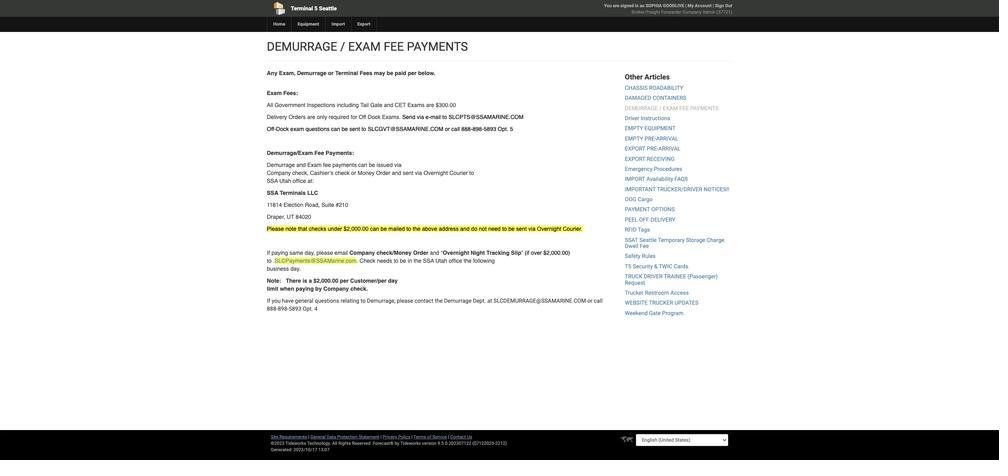Task type: locate. For each thing, give the bounding box(es) containing it.
$2,000.00 right under
[[344, 226, 369, 232]]

0 horizontal spatial can
[[331, 126, 340, 132]]

are inside you are signed in as sophia goodlive | my account | sign out broker/freight forwarder company admin (57721)
[[613, 3, 620, 8]]

1 vertical spatial exam
[[663, 105, 678, 111]]

payments inside other articles chassis roadability damaged containers demurrage / exam fee payments driver instructions empty equipment empty pre-arrival export pre-arrival export receiving emergency procedures import availability faqs important trucker/driver notices!! oog cargo payment options peel off delivery rfid tags ssat seattle temporary storage charge dwell fee safety rules t5 security & twic cards truck driver trainee (passenger) request trucker restroom access website trucker updates weekend gate program
[[691, 105, 719, 111]]

1 vertical spatial /
[[660, 105, 662, 111]]

1 vertical spatial paying
[[296, 286, 314, 292]]

utah inside demurrage and exam fee payments can be issued via company check, cashier's check or money order and sent via overnight courier to ssa utah office at:
[[279, 178, 291, 184]]

courier.
[[563, 226, 583, 232]]

damaged
[[625, 95, 652, 101]]

1 vertical spatial sent
[[403, 170, 414, 176]]

2 vertical spatial can
[[370, 226, 379, 232]]

demurrage left dept.
[[444, 298, 472, 304]]

5893 down slcpts@ssamarine.com
[[484, 126, 497, 132]]

paying down the is at the bottom of the page
[[296, 286, 314, 292]]

if inside the if paying same day, please email company check/money order and " overnight night tracking slip " (if over $2,000.00) to . slcpayments@ssamarine.com . check needs to be in the ssa utah office the following business day.
[[267, 250, 270, 256]]

1 vertical spatial if
[[267, 298, 270, 304]]

cargo
[[638, 196, 653, 203]]

1 vertical spatial 898-
[[278, 306, 289, 312]]

order inside demurrage and exam fee payments can be issued via company check, cashier's check or money order and sent via overnight courier to ssa utah office at:
[[376, 170, 391, 176]]

the right contact
[[435, 298, 443, 304]]

1 vertical spatial overnight
[[537, 226, 562, 232]]

1 horizontal spatial gate
[[649, 310, 661, 317]]

receiving
[[647, 156, 675, 162]]

898- down slcpts@ssamarine.com
[[473, 126, 484, 132]]

address
[[439, 226, 459, 232]]

pre- down the empty equipment link
[[645, 135, 657, 142]]

1 horizontal spatial 5893
[[484, 126, 497, 132]]

0 horizontal spatial terminal
[[291, 5, 313, 12]]

truck driver trainee (passenger) request link
[[625, 274, 718, 286]]

important
[[625, 186, 656, 193]]

/ down damaged containers link
[[660, 105, 662, 111]]

1 horizontal spatial by
[[395, 441, 400, 447]]

contact
[[415, 298, 434, 304]]

0 vertical spatial opt.
[[498, 126, 509, 132]]

0 horizontal spatial .
[[273, 258, 275, 264]]

1 . from the left
[[273, 258, 275, 264]]

per up relating
[[340, 278, 349, 284]]

0 horizontal spatial by
[[316, 286, 322, 292]]

security
[[633, 263, 653, 270]]

in down check/money
[[408, 258, 412, 264]]

1 vertical spatial are
[[426, 102, 434, 108]]

delivery
[[651, 217, 676, 223]]

export up emergency
[[625, 156, 646, 162]]

instructions
[[641, 115, 671, 122]]

0 horizontal spatial 5893
[[289, 306, 302, 312]]

1 horizontal spatial exam
[[663, 105, 678, 111]]

5 up equipment
[[315, 5, 318, 12]]

or
[[328, 70, 334, 76], [445, 126, 450, 132], [351, 170, 356, 176], [588, 298, 593, 304]]

you
[[272, 298, 281, 304]]

utah down " in the bottom of the page
[[436, 258, 448, 264]]

in left as
[[635, 3, 639, 8]]

t5 security & twic cards link
[[625, 263, 689, 270]]

site
[[271, 435, 279, 440]]

/ down import link
[[340, 40, 345, 54]]

forwarder
[[662, 10, 682, 15]]

order down issued
[[376, 170, 391, 176]]

export pre-arrival link
[[625, 146, 681, 152]]

order left " in the bottom of the page
[[413, 250, 429, 256]]

day
[[388, 278, 398, 284]]

export
[[625, 146, 646, 152], [625, 156, 646, 162]]

ut
[[287, 214, 294, 220]]

1 vertical spatial by
[[395, 441, 400, 447]]

to right courier
[[470, 170, 474, 176]]

0 vertical spatial are
[[613, 3, 620, 8]]

| left my
[[686, 3, 687, 8]]

e-
[[426, 114, 431, 120]]

for
[[351, 114, 358, 120]]

all up delivery
[[267, 102, 273, 108]]

tideworks
[[401, 441, 421, 447]]

and inside the if paying same day, please email company check/money order and " overnight night tracking slip " (if over $2,000.00) to . slcpayments@ssamarine.com . check needs to be in the ssa utah office the following business day.
[[430, 250, 440, 256]]

reserved.
[[352, 441, 372, 447]]

have
[[282, 298, 294, 304]]

charge
[[707, 237, 725, 243]]

1 horizontal spatial sent
[[403, 170, 414, 176]]

pre- down empty pre-arrival link
[[647, 146, 659, 152]]

1 vertical spatial exam
[[307, 162, 322, 168]]

generated:
[[271, 448, 293, 453]]

arrival down the equipment
[[657, 135, 679, 142]]

utah up ssa terminals llc
[[279, 178, 291, 184]]

0 horizontal spatial opt.
[[303, 306, 313, 312]]

dept.
[[473, 298, 486, 304]]

5 inside terminal 5 seattle link
[[315, 5, 318, 12]]

opt. left 4
[[303, 306, 313, 312]]

1 vertical spatial can
[[358, 162, 368, 168]]

1 horizontal spatial /
[[660, 105, 662, 111]]

gate right tail at the left
[[371, 102, 383, 108]]

exam,
[[279, 70, 296, 76]]

0 horizontal spatial exam
[[348, 40, 381, 54]]

0 horizontal spatial demurrage
[[267, 40, 337, 54]]

by inside site requirements | general data protection statement | privacy policy | terms of service | contact us ©2023 tideworks technology. all rights reserved. forecast® by tideworks version 9.5.0.202307122 (07122023-2212) generated: 2023/10/17 13:07
[[395, 441, 400, 447]]

be
[[387, 70, 394, 76], [342, 126, 348, 132], [369, 162, 375, 168], [381, 226, 387, 232], [509, 226, 515, 232], [400, 258, 406, 264]]

0 vertical spatial overnight
[[424, 170, 448, 176]]

all inside site requirements | general data protection statement | privacy policy | terms of service | contact us ©2023 tideworks technology. all rights reserved. forecast® by tideworks version 9.5.0.202307122 (07122023-2212) generated: 2023/10/17 13:07
[[332, 441, 337, 447]]

export up export receiving link
[[625, 146, 646, 152]]

1 vertical spatial questions
[[315, 298, 339, 304]]

the left above
[[413, 226, 421, 232]]

in
[[635, 3, 639, 8], [408, 258, 412, 264]]

arrival
[[657, 135, 679, 142], [659, 146, 681, 152]]

ssa inside demurrage and exam fee payments can be issued via company check, cashier's check or money order and sent via overnight courier to ssa utah office at:
[[267, 178, 278, 184]]

overnight inside the if paying same day, please email company check/money order and " overnight night tracking slip " (if over $2,000.00) to . slcpayments@ssamarine.com . check needs to be in the ssa utah office the following business day.
[[443, 250, 469, 256]]

the
[[413, 226, 421, 232], [414, 258, 422, 264], [464, 258, 472, 264], [435, 298, 443, 304]]

demurrage,
[[367, 298, 396, 304]]

if for if paying same day, please email company check/money order and " overnight night tracking slip " (if over $2,000.00) to . slcpayments@ssamarine.com . check needs to be in the ssa utah office the following business day.
[[267, 250, 270, 256]]

be down "required"
[[342, 126, 348, 132]]

0 horizontal spatial seattle
[[319, 5, 337, 12]]

check/money
[[377, 250, 412, 256]]

/ inside other articles chassis roadability damaged containers demurrage / exam fee payments driver instructions empty equipment empty pre-arrival export pre-arrival export receiving emergency procedures import availability faqs important trucker/driver notices!! oog cargo payment options peel off delivery rfid tags ssat seattle temporary storage charge dwell fee safety rules t5 security & twic cards truck driver trainee (passenger) request trucker restroom access website trucker updates weekend gate program
[[660, 105, 662, 111]]

there
[[286, 278, 301, 284]]

1 vertical spatial gate
[[649, 310, 661, 317]]

out
[[726, 3, 733, 8]]

suite
[[322, 202, 334, 208]]

to inside demurrage and exam fee payments can be issued via company check, cashier's check or money order and sent via overnight courier to ssa utah office at:
[[470, 170, 474, 176]]

0 vertical spatial if
[[267, 250, 270, 256]]

safety
[[625, 253, 641, 260]]

0 vertical spatial questions
[[306, 126, 330, 132]]

0 vertical spatial office
[[293, 178, 306, 184]]

can up money
[[358, 162, 368, 168]]

898- down "have"
[[278, 306, 289, 312]]

can left mailed
[[370, 226, 379, 232]]

exam up cashier's at the top
[[307, 162, 322, 168]]

empty down driver
[[625, 125, 644, 132]]

11814
[[267, 202, 282, 208]]

limit
[[267, 286, 279, 292]]

5893 down "have"
[[289, 306, 302, 312]]

terminal
[[291, 5, 313, 12], [335, 70, 358, 76]]

0 vertical spatial seattle
[[319, 5, 337, 12]]

paying up . link
[[272, 250, 288, 256]]

0 vertical spatial paying
[[272, 250, 288, 256]]

company up check
[[350, 250, 375, 256]]

exams.
[[382, 114, 401, 120]]

exam inside other articles chassis roadability damaged containers demurrage / exam fee payments driver instructions empty equipment empty pre-arrival export pre-arrival export receiving emergency procedures import availability faqs important trucker/driver notices!! oog cargo payment options peel off delivery rfid tags ssat seattle temporary storage charge dwell fee safety rules t5 security & twic cards truck driver trainee (passenger) request trucker restroom access website trucker updates weekend gate program
[[663, 105, 678, 111]]

2 vertical spatial demurrage
[[444, 298, 472, 304]]

slcpayments@ssamarine.com
[[275, 258, 357, 264]]

1 vertical spatial fee
[[640, 243, 649, 249]]

to right need
[[503, 226, 507, 232]]

import link
[[325, 17, 351, 32]]

and left do at the left of the page
[[461, 226, 470, 232]]

(57721)
[[717, 10, 733, 15]]

0 vertical spatial 888-
[[462, 126, 473, 132]]

0 vertical spatial fee
[[384, 40, 404, 54]]

overnight left courier
[[424, 170, 448, 176]]

my
[[688, 3, 694, 8]]

over
[[531, 250, 542, 256]]

ssa down above
[[423, 258, 434, 264]]

1 horizontal spatial can
[[358, 162, 368, 168]]

company inside demurrage and exam fee payments can be issued via company check, cashier's check or money order and sent via overnight courier to ssa utah office at:
[[267, 170, 291, 176]]

1 horizontal spatial all
[[332, 441, 337, 447]]

are
[[613, 3, 620, 8], [426, 102, 434, 108], [307, 114, 316, 120]]

under
[[328, 226, 342, 232]]

0 horizontal spatial exam
[[267, 90, 282, 96]]

by down privacy policy link
[[395, 441, 400, 447]]

2 vertical spatial overnight
[[443, 250, 469, 256]]

notices!!
[[704, 186, 730, 193]]

1 vertical spatial 5
[[510, 126, 513, 132]]

draper,
[[267, 214, 285, 220]]

888- down slcpts@ssamarine.com
[[462, 126, 473, 132]]

1 vertical spatial per
[[340, 278, 349, 284]]

arrival up receiving
[[659, 146, 681, 152]]

check.
[[351, 286, 368, 292]]

oog
[[625, 196, 637, 203]]

1 vertical spatial empty
[[625, 135, 644, 142]]

0 vertical spatial per
[[408, 70, 417, 76]]

$300.00
[[436, 102, 456, 108]]

my account link
[[688, 3, 712, 8]]

dock down delivery
[[276, 126, 289, 132]]

demurrage down "equipment" link
[[267, 40, 337, 54]]

all down data
[[332, 441, 337, 447]]

questions up 4
[[315, 298, 339, 304]]

$2,000.00 right a
[[314, 278, 339, 284]]

please left contact
[[397, 298, 413, 304]]

policy
[[399, 435, 411, 440]]

0 vertical spatial call
[[452, 126, 460, 132]]

oog cargo link
[[625, 196, 653, 203]]

0 horizontal spatial sent
[[350, 126, 360, 132]]

company inside the note:   there is a $2,000.00 per customer/per day limit when paying by company check.
[[324, 286, 349, 292]]

0 horizontal spatial gate
[[371, 102, 383, 108]]

1 horizontal spatial terminal
[[335, 70, 358, 76]]

1 vertical spatial opt.
[[303, 306, 313, 312]]

in inside you are signed in as sophia goodlive | my account | sign out broker/freight forwarder company admin (57721)
[[635, 3, 639, 8]]

to down the off
[[362, 126, 366, 132]]

the down please note that checks under $2,000.00 can be mailed to the above address and do not need to be sent via overnight courier.
[[414, 258, 422, 264]]

mailed
[[389, 226, 405, 232]]

2 if from the top
[[267, 298, 270, 304]]

0 vertical spatial 898-
[[473, 126, 484, 132]]

2 vertical spatial sent
[[517, 226, 527, 232]]

exam left fees:
[[267, 90, 282, 96]]

1 vertical spatial in
[[408, 258, 412, 264]]

1 vertical spatial export
[[625, 156, 646, 162]]

0 vertical spatial by
[[316, 286, 322, 292]]

0 vertical spatial demurrage
[[297, 70, 327, 76]]

twic
[[659, 263, 673, 270]]

broker/freight
[[632, 10, 661, 15]]

fee inside other articles chassis roadability damaged containers demurrage / exam fee payments driver instructions empty equipment empty pre-arrival export pre-arrival export receiving emergency procedures import availability faqs important trucker/driver notices!! oog cargo payment options peel off delivery rfid tags ssat seattle temporary storage charge dwell fee safety rules t5 security & twic cards truck driver trainee (passenger) request trucker restroom access website trucker updates weekend gate program
[[640, 243, 649, 249]]

utah
[[279, 178, 291, 184], [436, 258, 448, 264]]

1 vertical spatial demurrage
[[267, 162, 295, 168]]

if left you
[[267, 298, 270, 304]]

ssa
[[267, 178, 278, 184], [267, 190, 278, 196], [423, 258, 434, 264]]

1 horizontal spatial seattle
[[640, 237, 657, 243]]

company up relating
[[324, 286, 349, 292]]

can down "required"
[[331, 126, 340, 132]]

slcpayments@ssamarine.com link
[[275, 258, 357, 264]]

0 vertical spatial gate
[[371, 102, 383, 108]]

demurrage inside demurrage and exam fee payments can be issued via company check, cashier's check or money order and sent via overnight courier to ssa utah office at:
[[267, 162, 295, 168]]

overnight left the night
[[443, 250, 469, 256]]

ssat
[[625, 237, 638, 243]]

0 vertical spatial can
[[331, 126, 340, 132]]

off
[[640, 217, 650, 223]]

to down check.
[[361, 298, 366, 304]]

is
[[303, 278, 307, 284]]

1 vertical spatial please
[[397, 298, 413, 304]]

are right you
[[613, 3, 620, 8]]

1 if from the top
[[267, 250, 270, 256]]

please
[[267, 226, 284, 232]]

0 vertical spatial utah
[[279, 178, 291, 184]]

1 vertical spatial terminal
[[335, 70, 358, 76]]

payment
[[625, 206, 650, 213]]

0 vertical spatial dock
[[368, 114, 381, 120]]

seattle up the import
[[319, 5, 337, 12]]

1 vertical spatial demurrage
[[625, 105, 658, 111]]

1 export from the top
[[625, 146, 646, 152]]

ssa up 11814
[[267, 190, 278, 196]]

exam down containers
[[663, 105, 678, 111]]

0 horizontal spatial order
[[376, 170, 391, 176]]

rules
[[642, 253, 656, 260]]

demurrage down the damaged
[[625, 105, 658, 111]]

are left only
[[307, 114, 316, 120]]

. up business
[[273, 258, 275, 264]]

"
[[522, 250, 524, 256]]

inspections
[[307, 102, 335, 108]]

be inside demurrage and exam fee payments can be issued via company check, cashier's check or money order and sent via overnight courier to ssa utah office at:
[[369, 162, 375, 168]]

exam down export link
[[348, 40, 381, 54]]

1 vertical spatial pre-
[[647, 146, 659, 152]]

/
[[340, 40, 345, 54], [660, 105, 662, 111]]

check
[[335, 170, 350, 176]]

ssa inside the if paying same day, please email company check/money order and " overnight night tracking slip " (if over $2,000.00) to . slcpayments@ssamarine.com . check needs to be in the ssa utah office the following business day.
[[423, 258, 434, 264]]

driver
[[625, 115, 640, 122]]

you are signed in as sophia goodlive | my account | sign out broker/freight forwarder company admin (57721)
[[605, 3, 733, 15]]

84020
[[296, 214, 311, 220]]

.
[[273, 258, 275, 264], [357, 258, 358, 264]]

do
[[471, 226, 478, 232]]

9.5.0.202307122
[[438, 441, 472, 447]]

1 horizontal spatial opt.
[[498, 126, 509, 132]]

in inside the if paying same day, please email company check/money order and " overnight night tracking slip " (if over $2,000.00) to . slcpayments@ssamarine.com . check needs to be in the ssa utah office the following business day.
[[408, 258, 412, 264]]

888- down you
[[267, 306, 278, 312]]

order inside the if paying same day, please email company check/money order and " overnight night tracking slip " (if over $2,000.00) to . slcpayments@ssamarine.com . check needs to be in the ssa utah office the following business day.
[[413, 250, 429, 256]]

demurrage inside if you have general questions relating to demurrage, please contact the demurrage dept. at slcdemurrage@ssamarine.com or call 888-898-5893 opt. 4
[[444, 298, 472, 304]]

1 vertical spatial order
[[413, 250, 429, 256]]

0 horizontal spatial demurrage
[[267, 162, 295, 168]]

opt. down slcpts@ssamarine.com
[[498, 126, 509, 132]]

to inside if you have general questions relating to demurrage, please contact the demurrage dept. at slcdemurrage@ssamarine.com or call 888-898-5893 opt. 4
[[361, 298, 366, 304]]

1 horizontal spatial dock
[[368, 114, 381, 120]]

questions down only
[[306, 126, 330, 132]]

|
[[686, 3, 687, 8], [713, 3, 714, 8], [308, 435, 310, 440], [381, 435, 382, 440], [412, 435, 413, 440], [448, 435, 449, 440]]

rights
[[339, 441, 351, 447]]

call left website
[[594, 298, 603, 304]]

1 horizontal spatial exam
[[307, 162, 322, 168]]

money
[[358, 170, 375, 176]]

1 horizontal spatial order
[[413, 250, 429, 256]]

1 horizontal spatial fee
[[680, 105, 689, 111]]

fee up paid
[[384, 40, 404, 54]]

1 vertical spatial office
[[449, 258, 462, 264]]

office left following
[[449, 258, 462, 264]]

to right mailed
[[407, 226, 411, 232]]

peel off delivery link
[[625, 217, 676, 223]]

1 horizontal spatial call
[[594, 298, 603, 304]]

demurrage
[[297, 70, 327, 76], [267, 162, 295, 168], [444, 298, 472, 304]]

call down $300.00
[[452, 126, 460, 132]]

1 horizontal spatial payments
[[691, 105, 719, 111]]

if up business
[[267, 250, 270, 256]]

to right mail
[[443, 114, 447, 120]]

1 horizontal spatial demurrage
[[297, 70, 327, 76]]

please inside if you have general questions relating to demurrage, please contact the demurrage dept. at slcdemurrage@ssamarine.com or call 888-898-5893 opt. 4
[[397, 298, 413, 304]]

utah inside the if paying same day, please email company check/money order and " overnight night tracking slip " (if over $2,000.00) to . slcpayments@ssamarine.com . check needs to be in the ssa utah office the following business day.
[[436, 258, 448, 264]]

please up slcpayments@ssamarine.com link
[[317, 250, 333, 256]]

0 horizontal spatial in
[[408, 258, 412, 264]]

5 down slcpts@ssamarine.com
[[510, 126, 513, 132]]

0 horizontal spatial $2,000.00
[[314, 278, 339, 284]]

day.
[[291, 266, 301, 272]]

if inside if you have general questions relating to demurrage, please contact the demurrage dept. at slcdemurrage@ssamarine.com or call 888-898-5893 opt. 4
[[267, 298, 270, 304]]

trucker
[[649, 300, 674, 306]]

company left check,
[[267, 170, 291, 176]]

can inside demurrage and exam fee payments can be issued via company check, cashier's check or money order and sent via overnight courier to ssa utah office at:
[[358, 162, 368, 168]]

terminal left "fees"
[[335, 70, 358, 76]]

company down my
[[683, 10, 702, 15]]

by up 4
[[316, 286, 322, 292]]

1 vertical spatial 5893
[[289, 306, 302, 312]]

storage
[[686, 237, 706, 243]]

be down check/money
[[400, 258, 406, 264]]

seattle down the tags on the right of the page
[[640, 237, 657, 243]]

dock right the off
[[368, 114, 381, 120]]

fee up safety rules link on the right bottom of page
[[640, 243, 649, 249]]

overnight
[[424, 170, 448, 176], [537, 226, 562, 232], [443, 250, 469, 256]]

equipment
[[298, 22, 319, 27]]

1 horizontal spatial in
[[635, 3, 639, 8]]

fee down containers
[[680, 105, 689, 111]]

empty down the empty equipment link
[[625, 135, 644, 142]]

0 vertical spatial pre-
[[645, 135, 657, 142]]

888- inside if you have general questions relating to demurrage, please contact the demurrage dept. at slcdemurrage@ssamarine.com or call 888-898-5893 opt. 4
[[267, 306, 278, 312]]

1 horizontal spatial utah
[[436, 258, 448, 264]]

1 empty from the top
[[625, 125, 644, 132]]

please inside the if paying same day, please email company check/money order and " overnight night tracking slip " (if over $2,000.00) to . slcpayments@ssamarine.com . check needs to be in the ssa utah office the following business day.
[[317, 250, 333, 256]]

0 vertical spatial fee
[[315, 150, 324, 156]]

terminal up equipment
[[291, 5, 313, 12]]

and left " in the bottom of the page
[[430, 250, 440, 256]]

per right paid
[[408, 70, 417, 76]]

by inside the note:   there is a $2,000.00 per customer/per day limit when paying by company check.
[[316, 286, 322, 292]]

0 vertical spatial all
[[267, 102, 273, 108]]

are up e-
[[426, 102, 434, 108]]

and up check,
[[297, 162, 306, 168]]

containers
[[653, 95, 687, 101]]

0 vertical spatial /
[[340, 40, 345, 54]]



Task type: describe. For each thing, give the bounding box(es) containing it.
0 horizontal spatial /
[[340, 40, 345, 54]]

account
[[695, 3, 712, 8]]

office inside the if paying same day, please email company check/money order and " overnight night tracking slip " (if over $2,000.00) to . slcpayments@ssamarine.com . check needs to be in the ssa utah office the following business day.
[[449, 258, 462, 264]]

delivery
[[267, 114, 287, 120]]

equipment
[[645, 125, 676, 132]]

procedures
[[654, 166, 683, 172]]

weekend
[[625, 310, 648, 317]]

may
[[374, 70, 385, 76]]

if you have general questions relating to demurrage, please contact the demurrage dept. at slcdemurrage@ssamarine.com or call 888-898-5893 opt. 4
[[267, 298, 603, 312]]

1 vertical spatial ssa
[[267, 190, 278, 196]]

2 . from the left
[[357, 258, 358, 264]]

1 vertical spatial dock
[[276, 126, 289, 132]]

program
[[663, 310, 684, 317]]

following
[[473, 258, 495, 264]]

email
[[335, 250, 348, 256]]

1 horizontal spatial 888-
[[462, 126, 473, 132]]

road,
[[305, 202, 320, 208]]

checks
[[309, 226, 326, 232]]

slcgvt@ssamarine.com
[[368, 126, 444, 132]]

and left cet
[[384, 102, 394, 108]]

emergency
[[625, 166, 653, 172]]

check,
[[293, 170, 309, 176]]

the down the night
[[464, 258, 472, 264]]

import
[[625, 176, 646, 182]]

truck
[[625, 274, 643, 280]]

2 empty from the top
[[625, 135, 644, 142]]

overnight inside demurrage and exam fee payments can be issued via company check, cashier's check or money order and sent via overnight courier to ssa utah office at:
[[424, 170, 448, 176]]

paying inside the note:   there is a $2,000.00 per customer/per day limit when paying by company check.
[[296, 286, 314, 292]]

or inside demurrage and exam fee payments can be issued via company check, cashier's check or money order and sent via overnight courier to ssa utah office at:
[[351, 170, 356, 176]]

&
[[655, 263, 658, 270]]

protection
[[337, 435, 358, 440]]

0 vertical spatial exam
[[267, 90, 282, 96]]

$2,000.00 inside the note:   there is a $2,000.00 per customer/per day limit when paying by company check.
[[314, 278, 339, 284]]

rfid tags link
[[625, 227, 650, 233]]

below.
[[418, 70, 436, 76]]

demurrage/exam
[[267, 150, 313, 156]]

if for if you have general questions relating to demurrage, please contact the demurrage dept. at slcdemurrage@ssamarine.com or call 888-898-5893 opt. 4
[[267, 298, 270, 304]]

fee inside other articles chassis roadability damaged containers demurrage / exam fee payments driver instructions empty equipment empty pre-arrival export pre-arrival export receiving emergency procedures import availability faqs important trucker/driver notices!! oog cargo payment options peel off delivery rfid tags ssat seattle temporary storage charge dwell fee safety rules t5 security & twic cards truck driver trainee (passenger) request trucker restroom access website trucker updates weekend gate program
[[680, 105, 689, 111]]

to down check/money
[[394, 258, 399, 264]]

0 horizontal spatial fee
[[384, 40, 404, 54]]

signed
[[621, 3, 634, 8]]

day,
[[305, 250, 315, 256]]

chassis roadability link
[[625, 85, 684, 91]]

off-
[[267, 126, 276, 132]]

faqs
[[675, 176, 688, 182]]

0 vertical spatial exam
[[348, 40, 381, 54]]

office inside demurrage and exam fee payments can be issued via company check, cashier's check or money order and sent via overnight courier to ssa utah office at:
[[293, 178, 306, 184]]

1 horizontal spatial per
[[408, 70, 417, 76]]

only
[[317, 114, 327, 120]]

home link
[[267, 17, 291, 32]]

needs
[[377, 258, 392, 264]]

trucker restroom access link
[[625, 290, 689, 296]]

terminal 5 seattle link
[[267, 0, 454, 17]]

exam inside demurrage and exam fee payments can be issued via company check, cashier's check or money order and sent via overnight courier to ssa utah office at:
[[307, 162, 322, 168]]

not
[[479, 226, 487, 232]]

gate inside other articles chassis roadability damaged containers demurrage / exam fee payments driver instructions empty equipment empty pre-arrival export pre-arrival export receiving emergency procedures import availability faqs important trucker/driver notices!! oog cargo payment options peel off delivery rfid tags ssat seattle temporary storage charge dwell fee safety rules t5 security & twic cards truck driver trainee (passenger) request trucker restroom access website trucker updates weekend gate program
[[649, 310, 661, 317]]

fees
[[360, 70, 373, 76]]

required
[[329, 114, 349, 120]]

access
[[671, 290, 689, 296]]

when
[[280, 286, 294, 292]]

0 vertical spatial 5893
[[484, 126, 497, 132]]

2 horizontal spatial sent
[[517, 226, 527, 232]]

if paying same day, please email company check/money order and " overnight night tracking slip " (if over $2,000.00) to . slcpayments@ssamarine.com . check needs to be in the ssa utah office the following business day.
[[267, 250, 570, 272]]

election
[[284, 202, 304, 208]]

5893 inside if you have general questions relating to demurrage, please contact the demurrage dept. at slcdemurrage@ssamarine.com or call 888-898-5893 opt. 4
[[289, 306, 302, 312]]

©2023 tideworks
[[271, 441, 306, 447]]

0 horizontal spatial are
[[307, 114, 316, 120]]

1 vertical spatial arrival
[[659, 146, 681, 152]]

statement
[[359, 435, 380, 440]]

tracking
[[487, 250, 510, 256]]

same
[[290, 250, 303, 256]]

seattle inside other articles chassis roadability damaged containers demurrage / exam fee payments driver instructions empty equipment empty pre-arrival export pre-arrival export receiving emergency procedures import availability faqs important trucker/driver notices!! oog cargo payment options peel off delivery rfid tags ssat seattle temporary storage charge dwell fee safety rules t5 security & twic cards truck driver trainee (passenger) request trucker restroom access website trucker updates weekend gate program
[[640, 237, 657, 243]]

be inside the if paying same day, please email company check/money order and " overnight night tracking slip " (if over $2,000.00) to . slcpayments@ssamarine.com . check needs to be in the ssa utah office the following business day.
[[400, 258, 406, 264]]

sent inside demurrage and exam fee payments can be issued via company check, cashier's check or money order and sent via overnight courier to ssa utah office at:
[[403, 170, 414, 176]]

| left sign
[[713, 3, 714, 8]]

| left general
[[308, 435, 310, 440]]

exam
[[291, 126, 304, 132]]

general
[[295, 298, 314, 304]]

dwell
[[625, 243, 639, 249]]

damaged containers link
[[625, 95, 687, 101]]

be left mailed
[[381, 226, 387, 232]]

site requirements link
[[271, 435, 307, 440]]

payments
[[333, 162, 357, 168]]

at
[[488, 298, 493, 304]]

customer/per
[[350, 278, 387, 284]]

off-dock exam questions can be sent to slcgvt@ssamarine.com or call 888-898-5893 opt. 5
[[267, 126, 513, 132]]

paying inside the if paying same day, please email company check/money order and " overnight night tracking slip " (if over $2,000.00) to . slcpayments@ssamarine.com . check needs to be in the ssa utah office the following business day.
[[272, 250, 288, 256]]

0 horizontal spatial all
[[267, 102, 273, 108]]

privacy
[[383, 435, 397, 440]]

articles
[[645, 73, 670, 81]]

import
[[332, 22, 345, 27]]

ssat seattle temporary storage charge dwell fee link
[[625, 237, 725, 249]]

898- inside if you have general questions relating to demurrage, please contact the demurrage dept. at slcdemurrage@ssamarine.com or call 888-898-5893 opt. 4
[[278, 306, 289, 312]]

off
[[359, 114, 366, 120]]

demurrage and exam fee payments can be issued via company check, cashier's check or money order and sent via overnight courier to ssa utah office at:
[[267, 162, 474, 184]]

0 vertical spatial payments
[[407, 40, 468, 54]]

0 vertical spatial arrival
[[657, 135, 679, 142]]

(passenger)
[[688, 274, 718, 280]]

and down issued
[[392, 170, 402, 176]]

1 horizontal spatial $2,000.00
[[344, 226, 369, 232]]

payment options link
[[625, 206, 675, 213]]

company inside the if paying same day, please email company check/money order and " overnight night tracking slip " (if over $2,000.00) to . slcpayments@ssamarine.com . check needs to be in the ssa utah office the following business day.
[[350, 250, 375, 256]]

need
[[489, 226, 501, 232]]

| up 9.5.0.202307122
[[448, 435, 449, 440]]

website
[[625, 300, 648, 306]]

| up the tideworks at the bottom left
[[412, 435, 413, 440]]

import availability faqs link
[[625, 176, 688, 182]]

call inside if you have general questions relating to demurrage, please contact the demurrage dept. at slcdemurrage@ssamarine.com or call 888-898-5893 opt. 4
[[594, 298, 603, 304]]

terms of service link
[[414, 435, 447, 440]]

the inside if you have general questions relating to demurrage, please contact the demurrage dept. at slcdemurrage@ssamarine.com or call 888-898-5893 opt. 4
[[435, 298, 443, 304]]

fees:
[[284, 90, 298, 96]]

0 horizontal spatial call
[[452, 126, 460, 132]]

export
[[358, 22, 371, 27]]

opt. inside if you have general questions relating to demurrage, please contact the demurrage dept. at slcdemurrage@ssamarine.com or call 888-898-5893 opt. 4
[[303, 306, 313, 312]]

business
[[267, 266, 289, 272]]

please note that checks under $2,000.00 can be mailed to the above address and do not need to be sent via overnight courier.
[[267, 226, 583, 232]]

company inside you are signed in as sophia goodlive | my account | sign out broker/freight forwarder company admin (57721)
[[683, 10, 702, 15]]

data
[[327, 435, 336, 440]]

2 export from the top
[[625, 156, 646, 162]]

courier
[[450, 170, 468, 176]]

| up forecast®
[[381, 435, 382, 440]]

relating
[[341, 298, 359, 304]]

trucker/driver
[[657, 186, 703, 193]]

roadability
[[649, 85, 684, 91]]

questions inside if you have general questions relating to demurrage, please contact the demurrage dept. at slcdemurrage@ssamarine.com or call 888-898-5893 opt. 4
[[315, 298, 339, 304]]

ssa terminals llc
[[267, 190, 318, 196]]

to left . link
[[267, 258, 272, 264]]

be right need
[[509, 226, 515, 232]]

options
[[652, 206, 675, 213]]

issued
[[377, 162, 393, 168]]

#210
[[336, 202, 348, 208]]

1 horizontal spatial 898-
[[473, 126, 484, 132]]

per inside the note:   there is a $2,000.00 per customer/per day limit when paying by company check.
[[340, 278, 349, 284]]

2 horizontal spatial can
[[370, 226, 379, 232]]

0 vertical spatial sent
[[350, 126, 360, 132]]

0 vertical spatial demurrage
[[267, 40, 337, 54]]

be right may
[[387, 70, 394, 76]]

demurrage/exam fee payments:
[[267, 150, 354, 156]]

demurrage inside other articles chassis roadability damaged containers demurrage / exam fee payments driver instructions empty equipment empty pre-arrival export pre-arrival export receiving emergency procedures import availability faqs important trucker/driver notices!! oog cargo payment options peel off delivery rfid tags ssat seattle temporary storage charge dwell fee safety rules t5 security & twic cards truck driver trainee (passenger) request trucker restroom access website trucker updates weekend gate program
[[625, 105, 658, 111]]

or inside if you have general questions relating to demurrage, please contact the demurrage dept. at slcdemurrage@ssamarine.com or call 888-898-5893 opt. 4
[[588, 298, 593, 304]]



Task type: vqa. For each thing, say whether or not it's contained in the screenshot.
entering
no



